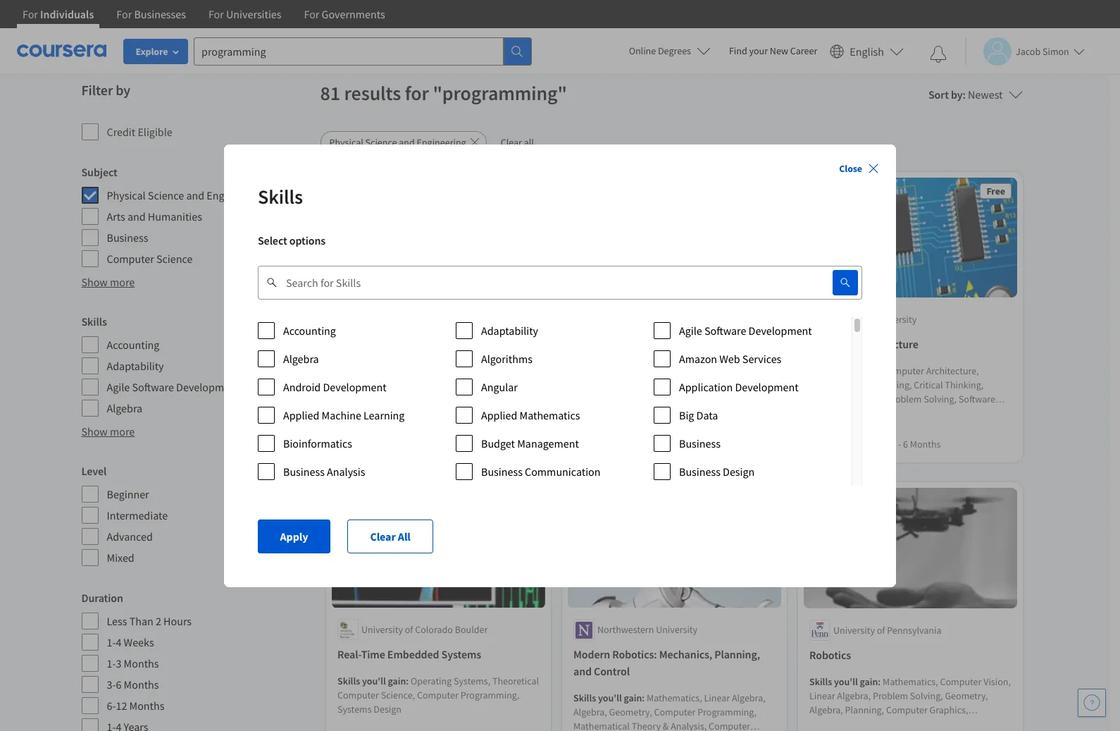 Task type: describe. For each thing, give the bounding box(es) containing it.
bioinformatics
[[283, 436, 352, 450]]

of for pennsylvania
[[877, 624, 885, 636]]

budget management
[[481, 436, 579, 450]]

robotics link
[[810, 646, 1012, 663]]

1 vertical spatial architecture,
[[810, 407, 862, 420]]

design inside operating systems, theoretical computer science, computer programming, systems design
[[374, 703, 401, 716]]

find your new career link
[[723, 42, 825, 60]]

hours
[[164, 614, 192, 628]]

northwestern university
[[597, 624, 698, 636]]

filter
[[81, 81, 113, 99]]

business design
[[680, 464, 755, 478]]

arts and humanities
[[107, 209, 202, 223]]

subject group
[[81, 164, 312, 268]]

find your new career
[[730, 44, 818, 57]]

design inside design of transmission line: modelling and performance
[[337, 337, 370, 351]]

clear for clear all
[[501, 136, 522, 149]]

web
[[720, 351, 741, 366]]

6 inside duration group
[[116, 677, 122, 692]]

for inside drones for environmental science link
[[609, 337, 623, 351]]

drones
[[573, 337, 607, 351]]

4 inside duration group
[[116, 635, 122, 649]]

modern robotics:  mechanics, planning, and control link
[[573, 646, 776, 680]]

show notifications image
[[931, 46, 947, 63]]

arts
[[107, 209, 125, 223]]

application development
[[680, 380, 799, 394]]

science down the humanities
[[157, 252, 193, 266]]

less than 2 hours
[[107, 614, 192, 628]]

6-12 months
[[107, 699, 165, 713]]

humanities
[[148, 209, 202, 223]]

university for modern
[[656, 624, 698, 636]]

networking,
[[938, 407, 989, 420]]

physical inside subject group
[[107, 188, 146, 202]]

gain down the control
[[624, 692, 642, 705]]

find
[[730, 44, 748, 57]]

you'll up microarchitecture,
[[834, 365, 858, 377]]

angular
[[481, 380, 518, 394]]

1-4 weeks
[[107, 635, 154, 649]]

software-
[[864, 407, 904, 420]]

business communication
[[481, 464, 601, 478]]

for for individuals
[[23, 7, 38, 21]]

intermediate for intermediate · course · 1 - 4 weeks
[[337, 438, 391, 451]]

4 for intermediate · course · 1 - 4 weeks
[[444, 438, 449, 451]]

show more for algebra
[[81, 424, 135, 438]]

(2.6k
[[840, 421, 860, 434]]

applied machine learning
[[283, 408, 405, 422]]

drones for environmental science
[[573, 337, 735, 351]]

banner navigation
[[11, 0, 397, 39]]

beginner · course · 1 - 4 weeks
[[573, 438, 698, 451]]

governments
[[322, 7, 385, 21]]

agile inside skills group
[[107, 380, 130, 394]]

systems,
[[454, 675, 490, 688]]

5 · from the left
[[852, 438, 854, 451]]

intermediate · course · 1 - 4 weeks
[[337, 438, 478, 451]]

skills dialog
[[224, 144, 897, 587]]

skills you'll gain : for modern robotics:  mechanics, planning, and control
[[573, 692, 647, 705]]

time
[[361, 648, 385, 662]]

agile software development inside skills group
[[107, 380, 240, 394]]

communication
[[525, 464, 601, 478]]

computer architecture
[[810, 337, 919, 351]]

months for 6-12 months
[[129, 699, 165, 713]]

mixed
[[107, 551, 134, 565]]

help center image
[[1084, 694, 1101, 711]]

microarchitecture,
[[810, 393, 885, 406]]

modelling
[[475, 337, 522, 351]]

and up the humanities
[[186, 188, 205, 202]]

systems inside operating systems, theoretical computer science, computer programming, systems design
[[337, 703, 372, 716]]

learning
[[364, 408, 405, 422]]

agile software development inside select skills options element
[[680, 323, 813, 337]]

3 inside (2.6k reviews) advanced · course · 3 - 6 months
[[891, 438, 896, 451]]

weeks for intermediate · course · 1 - 4 weeks
[[451, 438, 478, 451]]

critical inside computer architecture, computer programming, critical thinking, microarchitecture, problem solving, software architecture, software-defined networking, system software, software engineering
[[914, 379, 943, 392]]

business for business design
[[680, 464, 721, 478]]

physical science and engineering inside button
[[330, 136, 466, 149]]

options
[[290, 233, 326, 247]]

computer architecture link
[[810, 336, 1012, 353]]

0 horizontal spatial critical
[[647, 365, 676, 377]]

and right arts
[[128, 209, 146, 223]]

your
[[750, 44, 768, 57]]

skills you'll gain : for robotics
[[810, 675, 883, 688]]

2 · from the left
[[428, 438, 430, 451]]

subject
[[81, 165, 118, 179]]

all
[[524, 136, 534, 149]]

algebra inside skills group
[[107, 401, 142, 415]]

solving,
[[924, 393, 957, 406]]

applied mathematics
[[481, 408, 580, 422]]

and inside modern robotics:  mechanics, planning, and control
[[573, 665, 592, 679]]

course for beginner
[[617, 438, 646, 451]]

programming, inside computer architecture, computer programming, critical thinking, microarchitecture, problem solving, software architecture, software-defined networking, system software, software engineering
[[853, 379, 912, 392]]

programming, inside operating systems, theoretical computer science, computer programming, systems design
[[460, 689, 519, 702]]

operating
[[411, 675, 452, 688]]

level
[[81, 464, 107, 478]]

1- for 3
[[107, 656, 116, 670]]

12
[[116, 699, 127, 713]]

eligible
[[138, 125, 173, 139]]

thinking,
[[945, 379, 984, 392]]

gain down robotics link on the right
[[860, 675, 878, 688]]

princeton university
[[834, 313, 917, 326]]

weeks inside duration group
[[124, 635, 154, 649]]

for businesses
[[117, 7, 186, 21]]

months inside (2.6k reviews) advanced · course · 3 - 6 months
[[910, 438, 941, 451]]

planning,
[[715, 648, 760, 662]]

beginner for beginner
[[107, 487, 149, 501]]

more for algebra
[[110, 424, 135, 438]]

skills group
[[81, 313, 312, 417]]

course for intermediate
[[397, 438, 426, 451]]

princeton
[[834, 313, 873, 326]]

big data
[[680, 408, 719, 422]]

for individuals
[[23, 7, 94, 21]]

english
[[850, 44, 885, 58]]

business for business analysis
[[283, 464, 325, 478]]

computer down computer architecture link
[[883, 365, 924, 377]]

all
[[399, 529, 411, 543]]

skills inside group
[[81, 314, 107, 329]]

university of colorado boulder
[[361, 624, 488, 636]]

amazon
[[680, 351, 718, 366]]

environmental
[[625, 337, 696, 351]]

intermediate for intermediate
[[107, 508, 168, 522]]

0 vertical spatial systems
[[441, 648, 481, 662]]

architecture
[[860, 337, 919, 351]]

clear all
[[371, 529, 411, 543]]

agile inside select skills options element
[[680, 323, 703, 337]]

duke university
[[597, 313, 662, 326]]

real-time embedded systems
[[337, 648, 481, 662]]

big
[[680, 408, 695, 422]]

university for drones
[[620, 313, 662, 326]]

you'll down robotics at the bottom of page
[[834, 675, 858, 688]]

applied for applied machine learning
[[283, 408, 320, 422]]

: left newest
[[963, 87, 966, 102]]

application
[[680, 380, 733, 394]]

6-
[[107, 699, 116, 713]]

android
[[283, 380, 321, 394]]

newest
[[969, 87, 1003, 102]]

design inside select skills options element
[[723, 464, 755, 478]]

algorithms
[[481, 351, 533, 366]]

gain down computer architecture
[[860, 365, 878, 377]]

0 horizontal spatial for
[[405, 80, 429, 106]]

reviews)
[[862, 421, 896, 434]]

- for intermediate · course · 1 - 4 weeks
[[439, 438, 442, 451]]

career
[[791, 44, 818, 57]]

you'll down the time
[[362, 675, 386, 688]]

system
[[810, 421, 840, 434]]

coursera image
[[17, 40, 106, 62]]

for for businesses
[[117, 7, 132, 21]]

advanced inside level group
[[107, 529, 153, 544]]

machine
[[322, 408, 362, 422]]

drones for environmental science link
[[573, 336, 776, 353]]

6 · from the left
[[887, 438, 890, 451]]

computer inside subject group
[[107, 252, 154, 266]]

modern
[[573, 648, 610, 662]]

pennsylvania
[[887, 624, 942, 636]]

select skills options element
[[258, 316, 863, 485]]

for for governments
[[304, 7, 320, 21]]

clear all
[[501, 136, 534, 149]]

by for sort
[[952, 87, 963, 102]]

course inside (2.6k reviews) advanced · course · 3 - 6 months
[[856, 438, 885, 451]]

: down modern robotics:  mechanics, planning, and control
[[642, 692, 645, 705]]

close button
[[834, 155, 885, 181]]



Task type: locate. For each thing, give the bounding box(es) containing it.
computer science
[[107, 252, 193, 266]]

0 horizontal spatial weeks
[[124, 635, 154, 649]]

1 horizontal spatial 3
[[891, 438, 896, 451]]

0 horizontal spatial agile
[[107, 380, 130, 394]]

accounting inside select skills options element
[[283, 323, 336, 337]]

Search by keyword search field
[[286, 265, 799, 299]]

3 course from the left
[[856, 438, 885, 451]]

1 horizontal spatial accounting
[[283, 323, 336, 337]]

1 applied from the left
[[283, 408, 320, 422]]

of for transmission
[[372, 337, 381, 351]]

1 horizontal spatial intermediate
[[337, 438, 391, 451]]

1 horizontal spatial advanced
[[810, 438, 850, 451]]

architecture, up thinking,
[[926, 365, 979, 377]]

clear all button
[[493, 131, 543, 154]]

intermediate inside level group
[[107, 508, 168, 522]]

of
[[372, 337, 381, 351], [405, 624, 413, 636], [877, 624, 885, 636]]

university of pennsylvania
[[834, 624, 942, 636]]

university for computer
[[875, 313, 917, 326]]

mathematics
[[520, 408, 580, 422]]

university up the mechanics,
[[656, 624, 698, 636]]

skills you'll gain : down the time
[[337, 675, 411, 688]]

1 vertical spatial 3
[[116, 656, 122, 670]]

0 horizontal spatial 6
[[116, 677, 122, 692]]

1 vertical spatial show
[[81, 424, 108, 438]]

results
[[344, 80, 401, 106]]

1 horizontal spatial -
[[659, 438, 662, 451]]

- for beginner · course · 1 - 4 weeks
[[659, 438, 662, 451]]

1 horizontal spatial programming,
[[853, 379, 912, 392]]

gain up science, in the left bottom of the page
[[388, 675, 406, 688]]

credit
[[107, 125, 135, 139]]

0 horizontal spatial course
[[397, 438, 426, 451]]

show more
[[81, 275, 135, 289], [81, 424, 135, 438]]

2 horizontal spatial design
[[723, 464, 755, 478]]

0 vertical spatial programming,
[[853, 379, 912, 392]]

applied
[[283, 408, 320, 422], [481, 408, 518, 422]]

show down the computer science
[[81, 275, 108, 289]]

0 horizontal spatial design
[[337, 337, 370, 351]]

of inside design of transmission line: modelling and performance
[[372, 337, 381, 351]]

amazon web services
[[680, 351, 782, 366]]

0 vertical spatial agile
[[680, 323, 703, 337]]

1 horizontal spatial of
[[405, 624, 413, 636]]

2 1 from the left
[[652, 438, 657, 451]]

computer inside computer architecture link
[[810, 337, 858, 351]]

show more button for algebra
[[81, 423, 135, 440]]

0 horizontal spatial engineering
[[207, 188, 263, 202]]

1- for 4
[[107, 635, 116, 649]]

applied down the android
[[283, 408, 320, 422]]

1 vertical spatial for
[[609, 337, 623, 351]]

0 horizontal spatial of
[[372, 337, 381, 351]]

physical science and engineering up the humanities
[[107, 188, 263, 202]]

6 down 'defined'
[[903, 438, 908, 451]]

sort by : newest
[[929, 87, 1003, 102]]

beginner inside level group
[[107, 487, 149, 501]]

engineering inside computer architecture, computer programming, critical thinking, microarchitecture, problem solving, software architecture, software-defined networking, system software, software engineering
[[921, 421, 971, 434]]

engineering inside subject group
[[207, 188, 263, 202]]

advanced inside (2.6k reviews) advanced · course · 3 - 6 months
[[810, 438, 850, 451]]

adaptability inside skills group
[[107, 359, 164, 373]]

problem
[[887, 393, 922, 406]]

by right filter
[[116, 81, 130, 99]]

advanced
[[810, 438, 850, 451], [107, 529, 153, 544]]

1
[[432, 438, 437, 451], [652, 438, 657, 451]]

computer down arts
[[107, 252, 154, 266]]

1 course from the left
[[397, 438, 426, 451]]

physical science and engineering inside subject group
[[107, 188, 263, 202]]

0 horizontal spatial advanced
[[107, 529, 153, 544]]

business
[[107, 231, 148, 245], [680, 436, 721, 450], [283, 464, 325, 478], [481, 464, 523, 478], [680, 464, 721, 478]]

by right sort
[[952, 87, 963, 102]]

0 vertical spatial show
[[81, 275, 108, 289]]

1 vertical spatial physical
[[107, 188, 146, 202]]

0 vertical spatial architecture,
[[926, 365, 979, 377]]

0 vertical spatial beginner
[[573, 438, 611, 451]]

1 horizontal spatial weeks
[[451, 438, 478, 451]]

northwestern
[[597, 624, 654, 636]]

2 horizontal spatial -
[[898, 438, 901, 451]]

show up level
[[81, 424, 108, 438]]

2 vertical spatial engineering
[[921, 421, 971, 434]]

0 vertical spatial advanced
[[810, 438, 850, 451]]

4 · from the left
[[648, 438, 650, 451]]

engineering up select
[[207, 188, 263, 202]]

weeks left budget
[[451, 438, 478, 451]]

1 vertical spatial 6
[[116, 677, 122, 692]]

and down results
[[399, 136, 415, 149]]

show more button
[[81, 274, 135, 290], [81, 423, 135, 440]]

2 horizontal spatial skills you'll gain :
[[810, 675, 883, 688]]

architecture, down microarchitecture,
[[810, 407, 862, 420]]

0 vertical spatial design
[[337, 337, 370, 351]]

skills you'll gain : down the control
[[573, 692, 647, 705]]

show more for computer science
[[81, 275, 135, 289]]

6 up "12"
[[116, 677, 122, 692]]

development
[[749, 323, 813, 337], [323, 380, 387, 394], [736, 380, 799, 394], [176, 380, 240, 394]]

0 horizontal spatial physical science and engineering
[[107, 188, 263, 202]]

1 for beginner · course · 1 - 4 weeks
[[652, 438, 657, 451]]

1 for from the left
[[23, 7, 38, 21]]

for left universities
[[209, 7, 224, 21]]

1 for intermediate · course · 1 - 4 weeks
[[432, 438, 437, 451]]

3-6 months
[[107, 677, 159, 692]]

-
[[439, 438, 442, 451], [659, 438, 662, 451], [898, 438, 901, 451]]

more
[[110, 275, 135, 289], [110, 424, 135, 438]]

1 vertical spatial physical science and engineering
[[107, 188, 263, 202]]

design of transmission line: modelling and performance link
[[337, 336, 540, 370]]

2 horizontal spatial course
[[856, 438, 885, 451]]

0 vertical spatial physical
[[330, 136, 364, 149]]

6 inside (2.6k reviews) advanced · course · 3 - 6 months
[[903, 438, 908, 451]]

1 horizontal spatial algebra
[[283, 351, 319, 366]]

0 horizontal spatial skills you'll gain :
[[337, 675, 411, 688]]

you'll
[[834, 365, 858, 377], [362, 675, 386, 688], [834, 675, 858, 688], [598, 692, 622, 705]]

0 horizontal spatial intermediate
[[107, 508, 168, 522]]

1 vertical spatial engineering
[[207, 188, 263, 202]]

1 horizontal spatial by
[[952, 87, 963, 102]]

science
[[366, 136, 397, 149], [148, 188, 184, 202], [157, 252, 193, 266], [698, 337, 735, 351]]

engineering down networking,
[[921, 421, 971, 434]]

for universities
[[209, 7, 282, 21]]

4
[[444, 438, 449, 451], [664, 438, 669, 451], [116, 635, 122, 649]]

0 vertical spatial algebra
[[283, 351, 319, 366]]

duke
[[597, 313, 618, 326]]

business for business communication
[[481, 464, 523, 478]]

universities
[[226, 7, 282, 21]]

for left businesses at the left top of the page
[[117, 7, 132, 21]]

free
[[987, 185, 1006, 197]]

clear for clear all
[[371, 529, 396, 543]]

1 horizontal spatial applied
[[481, 408, 518, 422]]

3 down the reviews)
[[891, 438, 896, 451]]

for right results
[[405, 80, 429, 106]]

software inside select skills options element
[[705, 323, 747, 337]]

accounting inside skills group
[[107, 338, 160, 352]]

engineering inside physical science and engineering button
[[417, 136, 466, 149]]

2 horizontal spatial engineering
[[921, 421, 971, 434]]

show more button for computer science
[[81, 274, 135, 290]]

transmission
[[384, 337, 447, 351]]

programming,
[[853, 379, 912, 392], [460, 689, 519, 702]]

for left individuals
[[23, 7, 38, 21]]

you'll down the control
[[598, 692, 622, 705]]

1 show more button from the top
[[81, 274, 135, 290]]

and up the android development
[[337, 354, 356, 368]]

apply button
[[258, 519, 331, 553]]

by for filter
[[116, 81, 130, 99]]

2 course from the left
[[617, 438, 646, 451]]

and inside button
[[399, 136, 415, 149]]

university up the time
[[361, 624, 403, 636]]

0 vertical spatial adaptability
[[481, 323, 539, 337]]

0 horizontal spatial -
[[439, 438, 442, 451]]

businesses
[[134, 7, 186, 21]]

0 horizontal spatial beginner
[[107, 487, 149, 501]]

beginner up communication
[[573, 438, 611, 451]]

design of transmission line: modelling and performance
[[337, 337, 522, 368]]

: down robotics link on the right
[[878, 675, 881, 688]]

computer up skills you'll gain
[[810, 337, 858, 351]]

design
[[337, 337, 370, 351], [723, 464, 755, 478], [374, 703, 401, 716]]

1 · from the left
[[393, 438, 395, 451]]

services
[[743, 351, 782, 366]]

months for 1-3 months
[[124, 656, 159, 670]]

0 horizontal spatial adaptability
[[107, 359, 164, 373]]

2
[[156, 614, 161, 628]]

english button
[[825, 28, 910, 74]]

android development
[[283, 380, 387, 394]]

1 1- from the top
[[107, 635, 116, 649]]

1 horizontal spatial 4
[[444, 438, 449, 451]]

gain
[[860, 365, 878, 377], [388, 675, 406, 688], [860, 675, 878, 688], [624, 692, 642, 705]]

0 horizontal spatial physical
[[107, 188, 146, 202]]

science down results
[[366, 136, 397, 149]]

science up the humanities
[[148, 188, 184, 202]]

2 horizontal spatial of
[[877, 624, 885, 636]]

1 show more from the top
[[81, 275, 135, 289]]

software,
[[842, 421, 881, 434]]

for
[[405, 80, 429, 106], [609, 337, 623, 351]]

weeks for beginner · course · 1 - 4 weeks
[[671, 438, 698, 451]]

university up robotics at the bottom of page
[[834, 624, 875, 636]]

performance
[[358, 354, 419, 368]]

systems down 'real-'
[[337, 703, 372, 716]]

0 vertical spatial engineering
[[417, 136, 466, 149]]

3 inside duration group
[[116, 656, 122, 670]]

engineering down 81 results for "programming"
[[417, 136, 466, 149]]

theoretical
[[492, 675, 539, 688]]

business inside subject group
[[107, 231, 148, 245]]

1 vertical spatial more
[[110, 424, 135, 438]]

0 vertical spatial physical science and engineering
[[330, 136, 466, 149]]

duration group
[[81, 589, 312, 731]]

real-time embedded systems link
[[337, 646, 540, 663]]

3 up 3-
[[116, 656, 122, 670]]

algebra inside select skills options element
[[283, 351, 319, 366]]

beginner for beginner · course · 1 - 4 weeks
[[573, 438, 611, 451]]

2 more from the top
[[110, 424, 135, 438]]

1 horizontal spatial for
[[609, 337, 623, 351]]

show for algebra
[[81, 424, 108, 438]]

physical science and engineering
[[330, 136, 466, 149], [107, 188, 263, 202]]

2 horizontal spatial 4
[[664, 438, 669, 451]]

None search field
[[194, 37, 532, 65]]

1 vertical spatial programming,
[[460, 689, 519, 702]]

1 horizontal spatial physical science and engineering
[[330, 136, 466, 149]]

science inside drones for environmental science link
[[698, 337, 735, 351]]

0 vertical spatial critical
[[647, 365, 676, 377]]

0 horizontal spatial 3
[[116, 656, 122, 670]]

(2.6k reviews) advanced · course · 3 - 6 months
[[810, 421, 941, 451]]

2 for from the left
[[117, 7, 132, 21]]

physical up arts
[[107, 188, 146, 202]]

adaptability
[[481, 323, 539, 337], [107, 359, 164, 373]]

development inside skills group
[[176, 380, 240, 394]]

physical down 81
[[330, 136, 364, 149]]

1 vertical spatial intermediate
[[107, 508, 168, 522]]

0 horizontal spatial algebra
[[107, 401, 142, 415]]

2 show more button from the top
[[81, 423, 135, 440]]

systems down boulder
[[441, 648, 481, 662]]

programming, down systems,
[[460, 689, 519, 702]]

1 horizontal spatial skills you'll gain :
[[573, 692, 647, 705]]

for for universities
[[209, 7, 224, 21]]

clear inside skills dialog
[[371, 529, 396, 543]]

2 horizontal spatial weeks
[[671, 438, 698, 451]]

2 show more from the top
[[81, 424, 135, 438]]

1 horizontal spatial course
[[617, 438, 646, 451]]

1 horizontal spatial engineering
[[417, 136, 466, 149]]

more for computer science
[[110, 275, 135, 289]]

0 vertical spatial 1-
[[107, 635, 116, 649]]

for governments
[[304, 7, 385, 21]]

of up performance
[[372, 337, 381, 351]]

intermediate up mixed
[[107, 508, 168, 522]]

1 horizontal spatial adaptability
[[481, 323, 539, 337]]

university up "architecture"
[[875, 313, 917, 326]]

beginner
[[573, 438, 611, 451], [107, 487, 149, 501]]

than
[[129, 614, 153, 628]]

for right drones
[[609, 337, 623, 351]]

1 vertical spatial critical
[[914, 379, 943, 392]]

: up science, in the left bottom of the page
[[406, 675, 409, 688]]

critical down environmental
[[647, 365, 676, 377]]

- inside (2.6k reviews) advanced · course · 3 - 6 months
[[898, 438, 901, 451]]

advanced down system
[[810, 438, 850, 451]]

2 vertical spatial design
[[374, 703, 401, 716]]

show more down the computer science
[[81, 275, 135, 289]]

and inside design of transmission line: modelling and performance
[[337, 354, 356, 368]]

1 horizontal spatial critical
[[914, 379, 943, 392]]

university up 'drones for environmental science'
[[620, 313, 662, 326]]

3 - from the left
[[898, 438, 901, 451]]

accounting
[[283, 323, 336, 337], [107, 338, 160, 352]]

robotics
[[810, 648, 851, 662]]

weeks down than
[[124, 635, 154, 649]]

thinking
[[678, 365, 714, 377]]

months up 3-6 months
[[124, 656, 159, 670]]

of up real-time embedded systems
[[405, 624, 413, 636]]

weeks
[[451, 438, 478, 451], [671, 438, 698, 451], [124, 635, 154, 649]]

beginner up mixed
[[107, 487, 149, 501]]

computer left science, in the left bottom of the page
[[337, 689, 379, 702]]

show for computer science
[[81, 275, 108, 289]]

skills inside dialog
[[258, 184, 303, 209]]

0 vertical spatial agile software development
[[680, 323, 813, 337]]

science,
[[381, 689, 415, 702]]

and down modern
[[573, 665, 592, 679]]

1 - from the left
[[439, 438, 442, 451]]

0 horizontal spatial architecture,
[[810, 407, 862, 420]]

weeks down big
[[671, 438, 698, 451]]

skills
[[258, 184, 303, 209], [81, 314, 107, 329], [810, 365, 832, 377], [337, 675, 360, 688], [810, 675, 832, 688], [573, 692, 596, 705]]

of for colorado
[[405, 624, 413, 636]]

physical
[[330, 136, 364, 149], [107, 188, 146, 202]]

operating systems, theoretical computer science, computer programming, systems design
[[337, 675, 539, 716]]

modern robotics:  mechanics, planning, and control
[[573, 648, 760, 679]]

skills you'll gain : down robotics at the bottom of page
[[810, 675, 883, 688]]

months up 6-12 months
[[124, 677, 159, 692]]

1 vertical spatial 1-
[[107, 656, 116, 670]]

level group
[[81, 462, 312, 567]]

1 vertical spatial adaptability
[[107, 359, 164, 373]]

months down 3-6 months
[[129, 699, 165, 713]]

1 horizontal spatial agile
[[680, 323, 703, 337]]

4 for from the left
[[304, 7, 320, 21]]

3 · from the left
[[613, 438, 615, 451]]

0 horizontal spatial 1
[[432, 438, 437, 451]]

critical thinking
[[647, 365, 714, 377]]

2 - from the left
[[659, 438, 662, 451]]

university
[[620, 313, 662, 326], [875, 313, 917, 326], [361, 624, 403, 636], [656, 624, 698, 636], [834, 624, 875, 636]]

3-
[[107, 677, 116, 692]]

budget
[[481, 436, 515, 450]]

close
[[840, 162, 863, 174]]

0 vertical spatial show more button
[[81, 274, 135, 290]]

0 horizontal spatial systems
[[337, 703, 372, 716]]

1 1 from the left
[[432, 438, 437, 451]]

0 horizontal spatial by
[[116, 81, 130, 99]]

1 vertical spatial show more
[[81, 424, 135, 438]]

computer down skills you'll gain
[[810, 379, 851, 392]]

2 show from the top
[[81, 424, 108, 438]]

real-
[[337, 648, 361, 662]]

computer down operating
[[417, 689, 458, 702]]

show more up level
[[81, 424, 135, 438]]

0 vertical spatial show more
[[81, 275, 135, 289]]

science inside physical science and engineering button
[[366, 136, 397, 149]]

months for 3-6 months
[[124, 677, 159, 692]]

of left pennsylvania
[[877, 624, 885, 636]]

2 applied from the left
[[481, 408, 518, 422]]

embedded
[[387, 648, 439, 662]]

1- up 3-
[[107, 656, 116, 670]]

data
[[697, 408, 719, 422]]

0 vertical spatial 6
[[903, 438, 908, 451]]

1 vertical spatial clear
[[371, 529, 396, 543]]

search image
[[840, 277, 852, 288]]

2 1- from the top
[[107, 656, 116, 670]]

select options
[[258, 233, 326, 247]]

0 vertical spatial more
[[110, 275, 135, 289]]

show more button up level
[[81, 423, 135, 440]]

software inside skills group
[[132, 380, 174, 394]]

show more button down the computer science
[[81, 274, 135, 290]]

0 vertical spatial 3
[[891, 438, 896, 451]]

less
[[107, 614, 127, 628]]

1 vertical spatial algebra
[[107, 401, 142, 415]]

for left governments
[[304, 7, 320, 21]]

1 horizontal spatial agile software development
[[680, 323, 813, 337]]

4 for beginner · course · 1 - 4 weeks
[[664, 438, 669, 451]]

1-3 months
[[107, 656, 159, 670]]

3 for from the left
[[209, 7, 224, 21]]

1 vertical spatial agile
[[107, 380, 130, 394]]

programming, up problem
[[853, 379, 912, 392]]

"programming"
[[433, 80, 567, 106]]

0 vertical spatial intermediate
[[337, 438, 391, 451]]

0 vertical spatial for
[[405, 80, 429, 106]]

0 horizontal spatial agile software development
[[107, 380, 240, 394]]

critical up solving,
[[914, 379, 943, 392]]

physical science and engineering down results
[[330, 136, 466, 149]]

analysis
[[327, 464, 365, 478]]

1 vertical spatial advanced
[[107, 529, 153, 544]]

management
[[518, 436, 579, 450]]

physical inside button
[[330, 136, 364, 149]]

by
[[116, 81, 130, 99], [952, 87, 963, 102]]

months
[[910, 438, 941, 451], [124, 656, 159, 670], [124, 677, 159, 692], [129, 699, 165, 713]]

advanced up mixed
[[107, 529, 153, 544]]

architecture,
[[926, 365, 979, 377], [810, 407, 862, 420]]

1 show from the top
[[81, 275, 108, 289]]

science up web
[[698, 337, 735, 351]]

applied down angular
[[481, 408, 518, 422]]

adaptability inside select skills options element
[[481, 323, 539, 337]]

applied for applied mathematics
[[481, 408, 518, 422]]

months down 'defined'
[[910, 438, 941, 451]]

skills you'll gain :
[[337, 675, 411, 688], [810, 675, 883, 688], [573, 692, 647, 705]]

0 horizontal spatial accounting
[[107, 338, 160, 352]]

1 horizontal spatial 6
[[903, 438, 908, 451]]

intermediate up analysis on the bottom
[[337, 438, 391, 451]]

1 horizontal spatial physical
[[330, 136, 364, 149]]

81 results for "programming"
[[320, 80, 567, 106]]

1 horizontal spatial beginner
[[573, 438, 611, 451]]

1- down less at the bottom
[[107, 635, 116, 649]]

1 more from the top
[[110, 275, 135, 289]]



Task type: vqa. For each thing, say whether or not it's contained in the screenshot.
by related to Sort
yes



